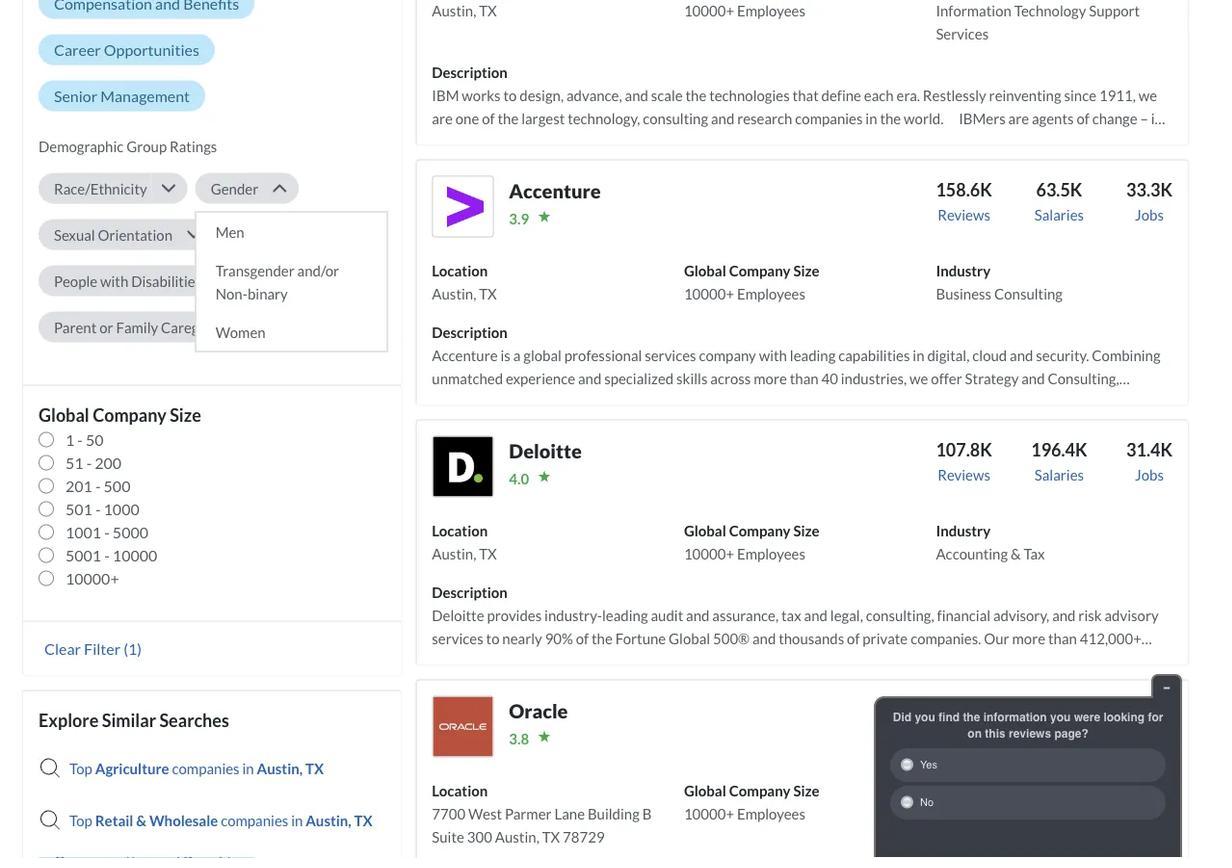 Task type: describe. For each thing, give the bounding box(es) containing it.
senior
[[54, 87, 98, 106]]

orientation
[[98, 227, 173, 244]]

top agriculture companies in austin, tx
[[69, 761, 324, 778]]

93.9k salaries
[[1038, 700, 1088, 744]]

200
[[95, 454, 122, 473]]

- for 5001
[[104, 547, 110, 566]]

0 horizontal spatial in
[[242, 761, 254, 778]]

10000+ for accenture
[[684, 286, 735, 303]]

31.4k
[[1127, 440, 1173, 461]]

7700
[[432, 806, 466, 823]]

reviews for accenture
[[938, 206, 991, 224]]

did you find the information you were looking for on this reviews page?
[[893, 711, 1164, 741]]

information technology support services
[[936, 2, 1140, 43]]

transgender and/or non-binary
[[216, 262, 339, 303]]

global company size
[[39, 405, 201, 426]]

global for oracle
[[684, 783, 727, 800]]

similar
[[102, 711, 156, 732]]

51
[[66, 454, 83, 473]]

0 vertical spatial companies
[[172, 761, 240, 778]]

looking
[[1104, 711, 1145, 724]]

93.9k
[[1040, 700, 1086, 721]]

5001
[[66, 547, 101, 566]]

explore similar searches
[[39, 711, 229, 732]]

reviews for oracle
[[936, 727, 989, 744]]

1
[[66, 431, 74, 450]]

global for deloitte
[[684, 523, 727, 540]]

3.5k jobs
[[1137, 700, 1173, 744]]

explore
[[39, 711, 99, 732]]

clear filter (1)
[[44, 640, 142, 659]]

were
[[1074, 711, 1101, 724]]

network
[[1079, 806, 1136, 823]]

accenture
[[509, 180, 601, 204]]

- for 1001
[[104, 524, 110, 542]]

1001 - 5000
[[66, 524, 148, 542]]

consulting
[[995, 286, 1063, 303]]

tx inside location 7700 west parmer lane building b suite 300 austin, tx 78729
[[542, 829, 560, 846]]

4.0
[[509, 471, 529, 488]]

austin, inside location 7700 west parmer lane building b suite 300 austin, tx 78729
[[495, 829, 540, 846]]

senior management button
[[39, 81, 205, 112]]

non-
[[216, 286, 248, 303]]

find
[[939, 711, 960, 724]]

& inside industry enterprise software & network solutions
[[1066, 806, 1076, 823]]

global company size 10000+ employees for deloitte
[[684, 523, 820, 563]]

description for deloitte
[[432, 584, 508, 602]]

austin, tx
[[432, 2, 497, 19]]

3.9
[[509, 210, 529, 228]]

78729
[[563, 829, 605, 846]]

tax
[[1024, 546, 1045, 563]]

ratings
[[170, 138, 217, 155]]

industry business consulting
[[936, 262, 1063, 303]]

top for top agriculture companies in austin, tx
[[69, 761, 92, 778]]

top retail & wholesale companies in austin, tx
[[69, 813, 373, 830]]

software
[[1006, 806, 1063, 823]]

filter
[[84, 640, 121, 659]]

clear filter (1) button
[[39, 639, 148, 660]]

location for deloitte
[[432, 523, 488, 540]]

deloitte image
[[432, 437, 494, 499]]

1 you from the left
[[915, 711, 936, 724]]

location austin, tx for deloitte
[[432, 523, 497, 563]]

yes
[[921, 760, 938, 772]]

description for accenture
[[432, 324, 508, 341]]

race/ethnicity
[[54, 180, 147, 198]]

career opportunities
[[54, 41, 199, 59]]

- for 1
[[77, 431, 83, 450]]

men
[[216, 224, 245, 241]]

family
[[116, 319, 158, 337]]

the
[[963, 711, 981, 724]]

people
[[54, 273, 97, 290]]

5001 - 10000
[[66, 547, 157, 566]]

jobs for deloitte
[[1135, 467, 1164, 484]]

501
[[66, 500, 92, 519]]

transgender
[[216, 262, 295, 280]]

building
[[588, 806, 640, 823]]

for
[[1148, 711, 1164, 724]]

b
[[643, 806, 652, 823]]

& for industry accounting & tax
[[1011, 546, 1021, 563]]

1 vertical spatial in
[[291, 813, 303, 830]]

lane
[[555, 806, 585, 823]]

industry for deloitte
[[936, 523, 991, 540]]

107.8k reviews
[[936, 440, 993, 484]]

did
[[893, 711, 912, 724]]

- for 51
[[86, 454, 92, 473]]

location for oracle
[[432, 783, 488, 800]]

gender
[[211, 180, 258, 198]]

reviews for deloitte
[[938, 467, 991, 484]]

51 - 200
[[66, 454, 122, 473]]

107.8k
[[936, 440, 993, 461]]

size for deloitte
[[794, 523, 820, 540]]

10000+ employees
[[684, 2, 806, 19]]

500
[[104, 477, 131, 496]]

company for accenture
[[729, 262, 791, 280]]

& for top retail & wholesale companies in austin, tx
[[136, 813, 147, 830]]

business
[[936, 286, 992, 303]]



Task type: locate. For each thing, give the bounding box(es) containing it.
2 vertical spatial location
[[432, 783, 488, 800]]

or
[[99, 319, 113, 337]]

tx
[[479, 2, 497, 19], [479, 286, 497, 303], [479, 546, 497, 563], [306, 761, 324, 778], [354, 813, 373, 830], [542, 829, 560, 846]]

solutions
[[936, 829, 995, 846]]

accounting
[[936, 546, 1008, 563]]

employees for oracle
[[737, 806, 806, 823]]

201 - 500
[[66, 477, 131, 496]]

top
[[69, 761, 92, 778], [69, 813, 92, 830]]

0 horizontal spatial you
[[915, 711, 936, 724]]

- right '501'
[[95, 500, 101, 519]]

2 vertical spatial salaries
[[1038, 727, 1088, 744]]

31.4k jobs
[[1127, 440, 1173, 484]]

1 top from the top
[[69, 761, 92, 778]]

2 vertical spatial description
[[432, 584, 508, 602]]

& left network on the bottom
[[1066, 806, 1076, 823]]

industry for oracle
[[936, 783, 991, 800]]

63.5k
[[1037, 179, 1083, 201]]

10000+ for oracle
[[684, 806, 735, 823]]

you right did at the right
[[915, 711, 936, 724]]

description
[[432, 64, 508, 81], [432, 324, 508, 341], [432, 584, 508, 602]]

0 vertical spatial jobs
[[1135, 206, 1164, 224]]

top down explore
[[69, 761, 92, 778]]

0 vertical spatial reviews
[[938, 206, 991, 224]]

company
[[729, 262, 791, 280], [93, 405, 166, 426], [729, 523, 791, 540], [729, 783, 791, 800]]

0 vertical spatial salaries
[[1035, 206, 1084, 224]]

industry up enterprise
[[936, 783, 991, 800]]

clear
[[44, 640, 81, 659]]

companies
[[172, 761, 240, 778], [221, 813, 288, 830]]

- down 1001 - 5000
[[104, 547, 110, 566]]

2 horizontal spatial &
[[1066, 806, 1076, 823]]

location austin, tx
[[432, 262, 497, 303], [432, 523, 497, 563]]

size for oracle
[[794, 783, 820, 800]]

industry up accounting
[[936, 523, 991, 540]]

sexual orientation
[[54, 227, 173, 244]]

5000
[[113, 524, 148, 542]]

1 employees from the top
[[737, 2, 806, 19]]

no
[[921, 797, 934, 809]]

- right '1001'
[[104, 524, 110, 542]]

jobs down 33.3k
[[1135, 206, 1164, 224]]

201
[[66, 477, 92, 496]]

industry up business
[[936, 262, 991, 280]]

size for accenture
[[794, 262, 820, 280]]

0 vertical spatial location austin, tx
[[432, 262, 497, 303]]

1 vertical spatial industry
[[936, 523, 991, 540]]

0 vertical spatial global company size 10000+ employees
[[684, 262, 820, 303]]

reviews
[[1009, 727, 1052, 741]]

0 vertical spatial industry
[[936, 262, 991, 280]]

2 top from the top
[[69, 813, 92, 830]]

group
[[126, 138, 167, 155]]

companies right wholesale
[[221, 813, 288, 830]]

& inside industry accounting & tax
[[1011, 546, 1021, 563]]

0 horizontal spatial &
[[136, 813, 147, 830]]

- right 1
[[77, 431, 83, 450]]

industry
[[936, 262, 991, 280], [936, 523, 991, 540], [936, 783, 991, 800]]

-
[[77, 431, 83, 450], [86, 454, 92, 473], [95, 477, 101, 496], [95, 500, 101, 519], [104, 524, 110, 542], [104, 547, 110, 566]]

10000+ for deloitte
[[684, 546, 735, 563]]

industry enterprise software & network solutions
[[936, 783, 1136, 846]]

industry inside industry enterprise software & network solutions
[[936, 783, 991, 800]]

reviews down the 107.8k
[[938, 467, 991, 484]]

1 vertical spatial global company size 10000+ employees
[[684, 523, 820, 563]]

51.3k reviews
[[936, 700, 989, 744]]

management
[[101, 87, 190, 106]]

10000+
[[684, 2, 735, 19], [684, 286, 735, 303], [684, 546, 735, 563], [66, 570, 119, 589], [684, 806, 735, 823]]

support
[[1089, 2, 1140, 19]]

1 vertical spatial jobs
[[1135, 467, 1164, 484]]

sexual
[[54, 227, 95, 244]]

salaries for accenture
[[1035, 206, 1084, 224]]

4 employees from the top
[[737, 806, 806, 823]]

salaries inside 196.4k salaries
[[1035, 467, 1084, 484]]

information
[[984, 711, 1047, 724]]

1 vertical spatial salaries
[[1035, 467, 1084, 484]]

reviews inside the 107.8k reviews
[[938, 467, 991, 484]]

158.6k reviews
[[936, 179, 993, 224]]

jobs for accenture
[[1135, 206, 1164, 224]]

1 location from the top
[[432, 262, 488, 280]]

1 vertical spatial companies
[[221, 813, 288, 830]]

10000
[[113, 547, 157, 566]]

2 description from the top
[[432, 324, 508, 341]]

1 vertical spatial top
[[69, 813, 92, 830]]

3 location from the top
[[432, 783, 488, 800]]

2 location from the top
[[432, 523, 488, 540]]

top for top retail & wholesale companies in austin, tx
[[69, 813, 92, 830]]

jobs inside 3.5k jobs
[[1141, 727, 1169, 744]]

west
[[468, 806, 502, 823]]

agriculture
[[95, 761, 169, 778]]

1000
[[104, 500, 139, 519]]

0 vertical spatial in
[[242, 761, 254, 778]]

information
[[936, 2, 1012, 19]]

- right 51
[[86, 454, 92, 473]]

reviews down the
[[936, 727, 989, 744]]

51.3k
[[940, 700, 986, 721]]

location down accenture image
[[432, 262, 488, 280]]

501 - 1000
[[66, 500, 139, 519]]

this
[[985, 727, 1006, 741]]

disabilities
[[131, 273, 202, 290]]

1 description from the top
[[432, 64, 508, 81]]

0 vertical spatial top
[[69, 761, 92, 778]]

caregiver
[[161, 319, 223, 337]]

employees for accenture
[[737, 286, 806, 303]]

jobs down for
[[1141, 727, 1169, 744]]

2 you from the left
[[1051, 711, 1071, 724]]

industry inside industry business consulting
[[936, 262, 991, 280]]

196.4k salaries
[[1032, 440, 1088, 484]]

global company size 10000+ employees for accenture
[[684, 262, 820, 303]]

women
[[216, 324, 266, 341]]

senior management
[[54, 87, 190, 106]]

2 industry from the top
[[936, 523, 991, 540]]

top left retail
[[69, 813, 92, 830]]

33.3k
[[1127, 179, 1173, 201]]

1 horizontal spatial you
[[1051, 711, 1071, 724]]

oracle image
[[432, 697, 494, 759]]

industry accounting & tax
[[936, 523, 1045, 563]]

1001
[[66, 524, 101, 542]]

2 employees from the top
[[737, 286, 806, 303]]

1 vertical spatial description
[[432, 324, 508, 341]]

1 vertical spatial location austin, tx
[[432, 523, 497, 563]]

global company size 10000+ employees
[[684, 262, 820, 303], [684, 523, 820, 563], [684, 783, 820, 823]]

2 vertical spatial jobs
[[1141, 727, 1169, 744]]

people with disabilities
[[54, 273, 202, 290]]

global company size 10000+ employees for oracle
[[684, 783, 820, 823]]

300
[[467, 829, 492, 846]]

reviews down 158.6k
[[938, 206, 991, 224]]

industry inside industry accounting & tax
[[936, 523, 991, 540]]

1 industry from the top
[[936, 262, 991, 280]]

page?
[[1055, 727, 1089, 741]]

location austin, tx down accenture image
[[432, 262, 497, 303]]

3.5k
[[1137, 700, 1173, 721]]

2 vertical spatial industry
[[936, 783, 991, 800]]

& left the tax
[[1011, 546, 1021, 563]]

33.3k jobs
[[1127, 179, 1173, 224]]

0 vertical spatial location
[[432, 262, 488, 280]]

demographic
[[39, 138, 124, 155]]

3 description from the top
[[432, 584, 508, 602]]

50
[[86, 431, 104, 450]]

global for accenture
[[684, 262, 727, 280]]

jobs for oracle
[[1141, 727, 1169, 744]]

salaries down 93.9k
[[1038, 727, 1088, 744]]

reviews inside 158.6k reviews
[[938, 206, 991, 224]]

career
[[54, 41, 101, 59]]

salaries for deloitte
[[1035, 467, 1084, 484]]

3 global company size 10000+ employees from the top
[[684, 783, 820, 823]]

employees for deloitte
[[737, 546, 806, 563]]

with
[[100, 273, 128, 290]]

& right retail
[[136, 813, 147, 830]]

1 global company size 10000+ employees from the top
[[684, 262, 820, 303]]

salaries for oracle
[[1038, 727, 1088, 744]]

- for 201
[[95, 477, 101, 496]]

accenture image
[[432, 177, 494, 238]]

you up page?
[[1051, 711, 1071, 724]]

opportunities
[[104, 41, 199, 59]]

oracle
[[509, 701, 568, 724]]

(1)
[[124, 640, 142, 659]]

jobs inside the 33.3k jobs
[[1135, 206, 1164, 224]]

company for deloitte
[[729, 523, 791, 540]]

company for oracle
[[729, 783, 791, 800]]

parent or family caregiver
[[54, 319, 223, 337]]

158.6k
[[936, 179, 993, 201]]

services
[[936, 25, 989, 43]]

196.4k
[[1032, 440, 1088, 461]]

location down deloitte image
[[432, 523, 488, 540]]

salaries down 196.4k
[[1035, 467, 1084, 484]]

1 location austin, tx from the top
[[432, 262, 497, 303]]

- right 201
[[95, 477, 101, 496]]

2 global company size 10000+ employees from the top
[[684, 523, 820, 563]]

3.8
[[509, 731, 529, 748]]

size
[[794, 262, 820, 280], [170, 405, 201, 426], [794, 523, 820, 540], [794, 783, 820, 800]]

2 vertical spatial global company size 10000+ employees
[[684, 783, 820, 823]]

location austin, tx down deloitte image
[[432, 523, 497, 563]]

3 industry from the top
[[936, 783, 991, 800]]

1 vertical spatial reviews
[[938, 467, 991, 484]]

1 horizontal spatial in
[[291, 813, 303, 830]]

jobs inside 31.4k jobs
[[1135, 467, 1164, 484]]

enterprise
[[936, 806, 1003, 823]]

employees
[[737, 2, 806, 19], [737, 286, 806, 303], [737, 546, 806, 563], [737, 806, 806, 823]]

1 horizontal spatial &
[[1011, 546, 1021, 563]]

location for accenture
[[432, 262, 488, 280]]

2 vertical spatial reviews
[[936, 727, 989, 744]]

location austin, tx for accenture
[[432, 262, 497, 303]]

1 - 50
[[66, 431, 104, 450]]

jobs down the 31.4k
[[1135, 467, 1164, 484]]

63.5k salaries
[[1035, 179, 1084, 224]]

3 employees from the top
[[737, 546, 806, 563]]

demographic group ratings
[[39, 138, 217, 155]]

salaries down 63.5k
[[1035, 206, 1084, 224]]

location inside location 7700 west parmer lane building b suite 300 austin, tx 78729
[[432, 783, 488, 800]]

parent
[[54, 319, 97, 337]]

location up 7700
[[432, 783, 488, 800]]

companies down searches
[[172, 761, 240, 778]]

binary
[[248, 286, 288, 303]]

2 location austin, tx from the top
[[432, 523, 497, 563]]

suite
[[432, 829, 465, 846]]

retail
[[95, 813, 133, 830]]

0 vertical spatial description
[[432, 64, 508, 81]]

industry for accenture
[[936, 262, 991, 280]]

wholesale
[[149, 813, 218, 830]]

1 vertical spatial location
[[432, 523, 488, 540]]

- for 501
[[95, 500, 101, 519]]



Task type: vqa. For each thing, say whether or not it's contained in the screenshot.
Location 7700 West Parmer Lane Building B Suite 300 Austin, TX 78729
yes



